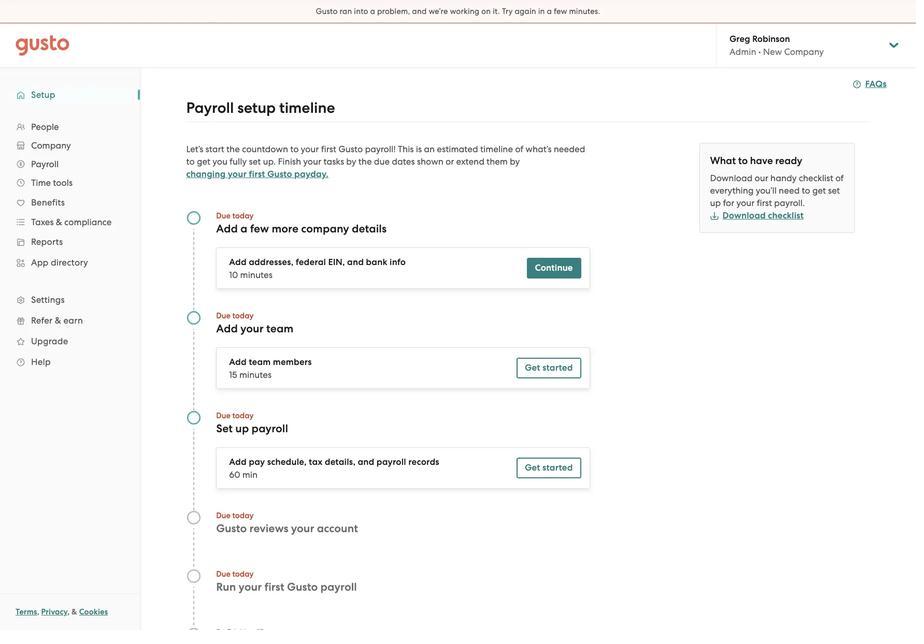 Task type: describe. For each thing, give the bounding box(es) containing it.
up inside download our handy checklist of everything you'll need to get set up for your first payroll.
[[711, 198, 721, 208]]

add pay schedule, tax details, and payroll records 60 min
[[229, 457, 440, 481]]

have
[[751, 155, 773, 167]]

help link
[[10, 353, 130, 372]]

need
[[779, 186, 800, 196]]

2 horizontal spatial a
[[547, 7, 552, 16]]

first inside download our handy checklist of everything you'll need to get set up for your first payroll.
[[757, 198, 773, 208]]

on
[[482, 7, 491, 16]]

due for run your first gusto payroll
[[216, 570, 231, 580]]

countdown
[[242, 144, 288, 155]]

changing
[[186, 169, 226, 180]]

your up the payday.
[[303, 157, 322, 167]]

set inside let's start the countdown to your first gusto payroll! this is an estimated                     timeline of what's needed to get you fully set up.
[[249, 157, 261, 167]]

set inside download our handy checklist of everything you'll need to get set up for your first payroll.
[[829, 186, 840, 196]]

gusto inside due today gusto reviews your account
[[216, 523, 247, 536]]

continue button
[[527, 258, 582, 279]]

reports
[[31, 237, 63, 247]]

circle blank image
[[186, 511, 201, 526]]

minutes inside add team members 15 minutes
[[239, 370, 272, 381]]

min
[[243, 470, 258, 481]]

first inside finish your tasks by the due dates shown or extend them by changing your first gusto payday.
[[249, 169, 265, 180]]

greg
[[730, 34, 751, 45]]

1 vertical spatial checklist
[[769, 211, 804, 221]]

people
[[31, 122, 59, 132]]

reviews
[[250, 523, 289, 536]]

payroll!
[[365, 144, 396, 155]]

get for add your team
[[525, 363, 541, 374]]

handy
[[771, 173, 797, 184]]

minutes inside "add addresses, federal ein, and bank info 10 minutes"
[[240, 270, 273, 280]]

started for payroll
[[543, 463, 573, 474]]

reports link
[[10, 233, 130, 251]]

problem,
[[377, 7, 410, 16]]

get inside let's start the countdown to your first gusto payroll! this is an estimated                     timeline of what's needed to get you fully set up.
[[197, 157, 210, 167]]

of inside download our handy checklist of everything you'll need to get set up for your first payroll.
[[836, 173, 844, 184]]

them
[[487, 157, 508, 167]]

ran
[[340, 7, 352, 16]]

upgrade
[[31, 336, 68, 347]]

due for add a few more company details
[[216, 212, 231, 221]]

company inside dropdown button
[[31, 141, 71, 151]]

settings
[[31, 295, 65, 305]]

0 vertical spatial timeline
[[279, 99, 335, 117]]

again
[[515, 7, 537, 16]]

details,
[[325, 457, 356, 468]]

60
[[229, 470, 240, 481]]

team inside the due today add your team
[[266, 322, 294, 336]]

directory
[[51, 258, 88, 268]]

payroll button
[[10, 155, 130, 174]]

payroll setup timeline
[[186, 99, 335, 117]]

or
[[446, 157, 454, 167]]

the inside let's start the countdown to your first gusto payroll! this is an estimated                     timeline of what's needed to get you fully set up.
[[227, 144, 240, 155]]

app directory
[[31, 258, 88, 268]]

due today run your first gusto payroll
[[216, 570, 357, 595]]

cookies button
[[79, 607, 108, 619]]

add for a
[[229, 257, 247, 268]]

payroll for payroll setup timeline
[[186, 99, 234, 117]]

compliance
[[64, 217, 112, 228]]

gusto inside finish your tasks by the due dates shown or extend them by changing your first gusto payday.
[[267, 169, 292, 180]]

payroll for 60 min
[[377, 457, 406, 468]]

help
[[31, 357, 51, 368]]

today for your
[[232, 512, 254, 521]]

estimated
[[437, 144, 478, 155]]

list containing people
[[0, 118, 140, 373]]

2 circle blank image from the top
[[186, 628, 201, 631]]

people button
[[10, 118, 130, 136]]

•
[[759, 47, 761, 57]]

10
[[229, 270, 238, 280]]

time tools button
[[10, 174, 130, 192]]

let's
[[186, 144, 203, 155]]

today for team
[[232, 312, 254, 321]]

admin
[[730, 47, 757, 57]]

get started for team
[[525, 363, 573, 374]]

your down fully
[[228, 169, 247, 180]]

setup
[[31, 90, 55, 100]]

due
[[374, 157, 390, 167]]

privacy link
[[41, 608, 67, 618]]

your inside download our handy checklist of everything you'll need to get set up for your first payroll.
[[737, 198, 755, 208]]

gusto inside due today run your first gusto payroll
[[287, 581, 318, 595]]

an
[[424, 144, 435, 155]]

payroll for payroll
[[31, 159, 59, 170]]

dates
[[392, 157, 415, 167]]

to left 'have'
[[739, 155, 748, 167]]

ein,
[[328, 257, 345, 268]]

faqs
[[866, 79, 887, 90]]

settings link
[[10, 291, 130, 310]]

time
[[31, 178, 51, 188]]

we're
[[429, 7, 448, 16]]

15
[[229, 370, 237, 381]]

1 circle blank image from the top
[[186, 570, 201, 584]]

due today gusto reviews your account
[[216, 512, 358, 536]]

needed
[[554, 144, 586, 155]]

everything
[[711, 186, 754, 196]]

payday.
[[295, 169, 329, 180]]

cookies
[[79, 608, 108, 618]]

payroll for run your first gusto payroll
[[321, 581, 357, 595]]

faqs button
[[853, 78, 887, 91]]

gusto ran into a problem, and we're working on it. try again in a few minutes.
[[316, 7, 601, 16]]

checklist inside download our handy checklist of everything you'll need to get set up for your first payroll.
[[799, 173, 834, 184]]

working
[[450, 7, 480, 16]]

continue
[[535, 263, 573, 274]]

team inside add team members 15 minutes
[[249, 357, 271, 368]]

minutes.
[[570, 7, 601, 16]]

our
[[755, 173, 769, 184]]

terms , privacy , & cookies
[[16, 608, 108, 618]]

payroll.
[[775, 198, 805, 208]]

refer & earn
[[31, 316, 83, 326]]

a for working
[[370, 7, 375, 16]]

info
[[390, 257, 406, 268]]

start
[[206, 144, 224, 155]]

to down the let's
[[186, 157, 195, 167]]

privacy
[[41, 608, 67, 618]]

taxes
[[31, 217, 54, 228]]

for
[[724, 198, 735, 208]]

gusto inside let's start the countdown to your first gusto payroll! this is an estimated                     timeline of what's needed to get you fully set up.
[[339, 144, 363, 155]]

first inside let's start the countdown to your first gusto payroll! this is an estimated                     timeline of what's needed to get you fully set up.
[[321, 144, 337, 155]]

your inside due today gusto reviews your account
[[291, 523, 314, 536]]

taxes & compliance
[[31, 217, 112, 228]]

your inside the due today add your team
[[241, 322, 264, 336]]

company
[[301, 222, 349, 236]]



Task type: vqa. For each thing, say whether or not it's contained in the screenshot.
the topmost Tax documents
no



Task type: locate. For each thing, give the bounding box(es) containing it.
1 vertical spatial timeline
[[481, 144, 513, 155]]

download checklist
[[723, 211, 804, 221]]

into
[[354, 7, 368, 16]]

& right taxes
[[56, 217, 62, 228]]

team
[[266, 322, 294, 336], [249, 357, 271, 368]]

the left due
[[359, 157, 372, 167]]

0 vertical spatial up
[[711, 198, 721, 208]]

what
[[711, 155, 736, 167]]

finish
[[278, 157, 301, 167]]

pay
[[249, 457, 265, 468]]

2 , from the left
[[67, 608, 70, 618]]

is
[[416, 144, 422, 155]]

download for download checklist
[[723, 211, 766, 221]]

, left privacy
[[37, 608, 39, 618]]

due up run
[[216, 570, 231, 580]]

1 horizontal spatial set
[[829, 186, 840, 196]]

company inside greg robinson admin • new company
[[785, 47, 824, 57]]

addresses,
[[249, 257, 294, 268]]

1 horizontal spatial ,
[[67, 608, 70, 618]]

1 today from the top
[[232, 212, 254, 221]]

greg robinson admin • new company
[[730, 34, 824, 57]]

1 vertical spatial get started button
[[517, 458, 582, 479]]

2 get started from the top
[[525, 463, 573, 474]]

4 due from the top
[[216, 512, 231, 521]]

5 due from the top
[[216, 570, 231, 580]]

1 by from the left
[[347, 157, 356, 167]]

download
[[711, 173, 753, 184], [723, 211, 766, 221]]

2 started from the top
[[543, 463, 573, 474]]

first right run
[[265, 581, 285, 595]]

0 vertical spatial team
[[266, 322, 294, 336]]

0 vertical spatial get
[[197, 157, 210, 167]]

gusto navigation element
[[0, 68, 140, 389]]

circle blank image
[[186, 570, 201, 584], [186, 628, 201, 631]]

0 vertical spatial circle blank image
[[186, 570, 201, 584]]

a right into
[[370, 7, 375, 16]]

and
[[412, 7, 427, 16], [347, 257, 364, 268], [358, 457, 375, 468]]

due today set up payroll
[[216, 412, 288, 436]]

let's start the countdown to your first gusto payroll! this is an estimated                     timeline of what's needed to get you fully set up.
[[186, 144, 586, 167]]

finish your tasks by the due dates shown or extend them by changing your first gusto payday.
[[186, 157, 520, 180]]

0 horizontal spatial the
[[227, 144, 240, 155]]

first down up.
[[249, 169, 265, 180]]

today inside due today run your first gusto payroll
[[232, 570, 254, 580]]

0 vertical spatial get started
[[525, 363, 573, 374]]

1 vertical spatial started
[[543, 463, 573, 474]]

due today add a few more company details
[[216, 212, 387, 236]]

1 horizontal spatial by
[[510, 157, 520, 167]]

0 horizontal spatial timeline
[[279, 99, 335, 117]]

3 due from the top
[[216, 412, 231, 421]]

due down changing
[[216, 212, 231, 221]]

1 vertical spatial payroll
[[377, 457, 406, 468]]

taxes & compliance button
[[10, 213, 130, 232]]

today inside due today gusto reviews your account
[[232, 512, 254, 521]]

1 vertical spatial up
[[236, 423, 249, 436]]

home image
[[16, 35, 69, 56]]

1 vertical spatial circle blank image
[[186, 628, 201, 631]]

your right for
[[737, 198, 755, 208]]

today for payroll
[[232, 412, 254, 421]]

get inside download our handy checklist of everything you'll need to get set up for your first payroll.
[[813, 186, 826, 196]]

due inside due today set up payroll
[[216, 412, 231, 421]]

the inside finish your tasks by the due dates shown or extend them by changing your first gusto payday.
[[359, 157, 372, 167]]

checklist down the payroll.
[[769, 211, 804, 221]]

2 today from the top
[[232, 312, 254, 321]]

up left for
[[711, 198, 721, 208]]

1 horizontal spatial of
[[836, 173, 844, 184]]

due inside due today run your first gusto payroll
[[216, 570, 231, 580]]

download for download our handy checklist of everything you'll need to get set up for your first payroll.
[[711, 173, 753, 184]]

payroll
[[186, 99, 234, 117], [31, 159, 59, 170]]

upgrade link
[[10, 332, 130, 351]]

and right details,
[[358, 457, 375, 468]]

0 vertical spatial minutes
[[240, 270, 273, 280]]

and for problem,
[[412, 7, 427, 16]]

0 horizontal spatial payroll
[[252, 423, 288, 436]]

new
[[764, 47, 783, 57]]

get started button
[[517, 358, 582, 379], [517, 458, 582, 479]]

payroll inside due today set up payroll
[[252, 423, 288, 436]]

1 vertical spatial get
[[525, 463, 541, 474]]

to inside download our handy checklist of everything you'll need to get set up for your first payroll.
[[802, 186, 811, 196]]

0 vertical spatial get
[[525, 363, 541, 374]]

2 vertical spatial &
[[72, 608, 77, 618]]

app
[[31, 258, 48, 268]]

1 horizontal spatial a
[[370, 7, 375, 16]]

&
[[56, 217, 62, 228], [55, 316, 61, 326], [72, 608, 77, 618]]

timeline up them
[[481, 144, 513, 155]]

download inside download our handy checklist of everything you'll need to get set up for your first payroll.
[[711, 173, 753, 184]]

3 today from the top
[[232, 412, 254, 421]]

2 due from the top
[[216, 312, 231, 321]]

1 vertical spatial get
[[813, 186, 826, 196]]

0 horizontal spatial ,
[[37, 608, 39, 618]]

& for compliance
[[56, 217, 62, 228]]

team left members
[[249, 357, 271, 368]]

started for team
[[543, 363, 573, 374]]

of inside let's start the countdown to your first gusto payroll! this is an estimated                     timeline of what's needed to get you fully set up.
[[516, 144, 524, 155]]

few inside due today add a few more company details
[[250, 222, 269, 236]]

1 started from the top
[[543, 363, 573, 374]]

payroll inside due today run your first gusto payroll
[[321, 581, 357, 595]]

0 horizontal spatial by
[[347, 157, 356, 167]]

you'll
[[756, 186, 777, 196]]

& left cookies button
[[72, 608, 77, 618]]

set
[[249, 157, 261, 167], [829, 186, 840, 196]]

add
[[216, 222, 238, 236], [229, 257, 247, 268], [216, 322, 238, 336], [229, 357, 247, 368], [229, 457, 247, 468]]

,
[[37, 608, 39, 618], [67, 608, 70, 618]]

2 vertical spatial payroll
[[321, 581, 357, 595]]

1 horizontal spatial timeline
[[481, 144, 513, 155]]

1 vertical spatial download
[[723, 211, 766, 221]]

1 vertical spatial minutes
[[239, 370, 272, 381]]

0 vertical spatial checklist
[[799, 173, 834, 184]]

1 vertical spatial payroll
[[31, 159, 59, 170]]

0 vertical spatial of
[[516, 144, 524, 155]]

first down you'll
[[757, 198, 773, 208]]

2 get from the top
[[525, 463, 541, 474]]

robinson
[[753, 34, 791, 45]]

it.
[[493, 7, 500, 16]]

refer
[[31, 316, 53, 326]]

& left earn
[[55, 316, 61, 326]]

set up 'changing your first gusto payday.' button
[[249, 157, 261, 167]]

records
[[409, 457, 440, 468]]

0 horizontal spatial get
[[197, 157, 210, 167]]

your inside let's start the countdown to your first gusto payroll! this is an estimated                     timeline of what's needed to get you fully set up.
[[301, 144, 319, 155]]

a for details
[[241, 222, 248, 236]]

add inside add team members 15 minutes
[[229, 357, 247, 368]]

minutes right 15
[[239, 370, 272, 381]]

by right them
[[510, 157, 520, 167]]

your up add team members 15 minutes
[[241, 322, 264, 336]]

0 vertical spatial set
[[249, 157, 261, 167]]

due right circle blank icon
[[216, 512, 231, 521]]

1 , from the left
[[37, 608, 39, 618]]

0 vertical spatial get started button
[[517, 358, 582, 379]]

in
[[539, 7, 545, 16]]

this
[[398, 144, 414, 155]]

members
[[273, 357, 312, 368]]

get started button for set up payroll
[[517, 458, 582, 479]]

to right need
[[802, 186, 811, 196]]

today up 'reviews'
[[232, 512, 254, 521]]

1 vertical spatial the
[[359, 157, 372, 167]]

run
[[216, 581, 236, 595]]

first up tasks
[[321, 144, 337, 155]]

what's
[[526, 144, 552, 155]]

due for gusto reviews your account
[[216, 512, 231, 521]]

up right the 'set'
[[236, 423, 249, 436]]

setup
[[238, 99, 276, 117]]

1 vertical spatial set
[[829, 186, 840, 196]]

0 vertical spatial the
[[227, 144, 240, 155]]

add inside due today add a few more company details
[[216, 222, 238, 236]]

add addresses, federal ein, and bank info 10 minutes
[[229, 257, 406, 280]]

, left cookies button
[[67, 608, 70, 618]]

today
[[232, 212, 254, 221], [232, 312, 254, 321], [232, 412, 254, 421], [232, 512, 254, 521], [232, 570, 254, 580]]

2 vertical spatial and
[[358, 457, 375, 468]]

0 horizontal spatial few
[[250, 222, 269, 236]]

today inside the due today add your team
[[232, 312, 254, 321]]

download up everything
[[711, 173, 753, 184]]

few left more
[[250, 222, 269, 236]]

1 horizontal spatial payroll
[[321, 581, 357, 595]]

benefits
[[31, 198, 65, 208]]

1 get started from the top
[[525, 363, 573, 374]]

1 vertical spatial team
[[249, 357, 271, 368]]

today up run
[[232, 570, 254, 580]]

due
[[216, 212, 231, 221], [216, 312, 231, 321], [216, 412, 231, 421], [216, 512, 231, 521], [216, 570, 231, 580]]

a
[[370, 7, 375, 16], [547, 7, 552, 16], [241, 222, 248, 236]]

0 vertical spatial payroll
[[252, 423, 288, 436]]

1 vertical spatial of
[[836, 173, 844, 184]]

timeline
[[279, 99, 335, 117], [481, 144, 513, 155]]

a inside due today add a few more company details
[[241, 222, 248, 236]]

0 vertical spatial started
[[543, 363, 573, 374]]

and left we're
[[412, 7, 427, 16]]

1 horizontal spatial get
[[813, 186, 826, 196]]

setup link
[[10, 86, 130, 104]]

few right the in
[[554, 7, 568, 16]]

today inside due today set up payroll
[[232, 412, 254, 421]]

your
[[301, 144, 319, 155], [303, 157, 322, 167], [228, 169, 247, 180], [737, 198, 755, 208], [241, 322, 264, 336], [291, 523, 314, 536], [239, 581, 262, 595]]

1 get from the top
[[525, 363, 541, 374]]

payroll up time
[[31, 159, 59, 170]]

checklist
[[799, 173, 834, 184], [769, 211, 804, 221]]

get started for payroll
[[525, 463, 573, 474]]

1 horizontal spatial payroll
[[186, 99, 234, 117]]

the up fully
[[227, 144, 240, 155]]

1 vertical spatial and
[[347, 257, 364, 268]]

set right need
[[829, 186, 840, 196]]

up inside due today set up payroll
[[236, 423, 249, 436]]

payroll
[[252, 423, 288, 436], [377, 457, 406, 468], [321, 581, 357, 595]]

get right need
[[813, 186, 826, 196]]

0 horizontal spatial company
[[31, 141, 71, 151]]

minutes down addresses,
[[240, 270, 273, 280]]

download down for
[[723, 211, 766, 221]]

due inside due today gusto reviews your account
[[216, 512, 231, 521]]

today up the 'set'
[[232, 412, 254, 421]]

due for set up payroll
[[216, 412, 231, 421]]

today down 'changing your first gusto payday.' button
[[232, 212, 254, 221]]

due inside the due today add your team
[[216, 312, 231, 321]]

due down 10
[[216, 312, 231, 321]]

payroll inside payroll dropdown button
[[31, 159, 59, 170]]

timeline inside let's start the countdown to your first gusto payroll! this is an estimated                     timeline of what's needed to get you fully set up.
[[481, 144, 513, 155]]

2 by from the left
[[510, 157, 520, 167]]

& inside dropdown button
[[56, 217, 62, 228]]

try
[[502, 7, 513, 16]]

add team members 15 minutes
[[229, 357, 312, 381]]

extend
[[457, 157, 485, 167]]

0 vertical spatial payroll
[[186, 99, 234, 117]]

tasks
[[324, 157, 344, 167]]

fully
[[230, 157, 247, 167]]

0 vertical spatial and
[[412, 7, 427, 16]]

tax
[[309, 457, 323, 468]]

today for few
[[232, 212, 254, 221]]

due inside due today add a few more company details
[[216, 212, 231, 221]]

started
[[543, 363, 573, 374], [543, 463, 573, 474]]

you
[[213, 157, 228, 167]]

app directory link
[[10, 254, 130, 272]]

company down "people"
[[31, 141, 71, 151]]

team up members
[[266, 322, 294, 336]]

1 horizontal spatial few
[[554, 7, 568, 16]]

and inside add pay schedule, tax details, and payroll records 60 min
[[358, 457, 375, 468]]

add inside "add addresses, federal ein, and bank info 10 minutes"
[[229, 257, 247, 268]]

0 horizontal spatial up
[[236, 423, 249, 436]]

your up the finish
[[301, 144, 319, 155]]

and inside "add addresses, federal ein, and bank info 10 minutes"
[[347, 257, 364, 268]]

0 horizontal spatial set
[[249, 157, 261, 167]]

4 today from the top
[[232, 512, 254, 521]]

payroll up start
[[186, 99, 234, 117]]

company button
[[10, 136, 130, 155]]

payroll inside add pay schedule, tax details, and payroll records 60 min
[[377, 457, 406, 468]]

2 get started button from the top
[[517, 458, 582, 479]]

shown
[[417, 157, 444, 167]]

few
[[554, 7, 568, 16], [250, 222, 269, 236]]

get for set up payroll
[[525, 463, 541, 474]]

list
[[0, 118, 140, 373]]

company right new
[[785, 47, 824, 57]]

and right 'ein,'
[[347, 257, 364, 268]]

1 horizontal spatial company
[[785, 47, 824, 57]]

schedule,
[[267, 457, 307, 468]]

benefits link
[[10, 193, 130, 212]]

1 vertical spatial few
[[250, 222, 269, 236]]

0 vertical spatial &
[[56, 217, 62, 228]]

to up the finish
[[290, 144, 299, 155]]

& for earn
[[55, 316, 61, 326]]

0 horizontal spatial a
[[241, 222, 248, 236]]

2 horizontal spatial payroll
[[377, 457, 406, 468]]

add inside add pay schedule, tax details, and payroll records 60 min
[[229, 457, 247, 468]]

1 vertical spatial company
[[31, 141, 71, 151]]

add inside the due today add your team
[[216, 322, 238, 336]]

get started button for add your team
[[517, 358, 582, 379]]

1 horizontal spatial up
[[711, 198, 721, 208]]

terms
[[16, 608, 37, 618]]

and for details,
[[358, 457, 375, 468]]

add for your
[[229, 357, 247, 368]]

details
[[352, 222, 387, 236]]

a right the in
[[547, 7, 552, 16]]

get up changing
[[197, 157, 210, 167]]

a left more
[[241, 222, 248, 236]]

changing your first gusto payday. button
[[186, 169, 329, 181]]

1 due from the top
[[216, 212, 231, 221]]

set
[[216, 423, 233, 436]]

due up the 'set'
[[216, 412, 231, 421]]

1 vertical spatial &
[[55, 316, 61, 326]]

your right run
[[239, 581, 262, 595]]

0 horizontal spatial of
[[516, 144, 524, 155]]

0 vertical spatial company
[[785, 47, 824, 57]]

up.
[[263, 157, 276, 167]]

checklist up need
[[799, 173, 834, 184]]

your right 'reviews'
[[291, 523, 314, 536]]

timeline right setup
[[279, 99, 335, 117]]

1 horizontal spatial the
[[359, 157, 372, 167]]

ready
[[776, 155, 803, 167]]

account
[[317, 523, 358, 536]]

today down 10
[[232, 312, 254, 321]]

0 vertical spatial few
[[554, 7, 568, 16]]

0 horizontal spatial payroll
[[31, 159, 59, 170]]

download our handy checklist of everything you'll need to get set up for your first payroll.
[[711, 173, 844, 208]]

today inside due today add a few more company details
[[232, 212, 254, 221]]

first inside due today run your first gusto payroll
[[265, 581, 285, 595]]

5 today from the top
[[232, 570, 254, 580]]

1 vertical spatial get started
[[525, 463, 573, 474]]

0 vertical spatial download
[[711, 173, 753, 184]]

due for add your team
[[216, 312, 231, 321]]

add for up
[[229, 457, 247, 468]]

your inside due today run your first gusto payroll
[[239, 581, 262, 595]]

by right tasks
[[347, 157, 356, 167]]

today for first
[[232, 570, 254, 580]]

1 get started button from the top
[[517, 358, 582, 379]]



